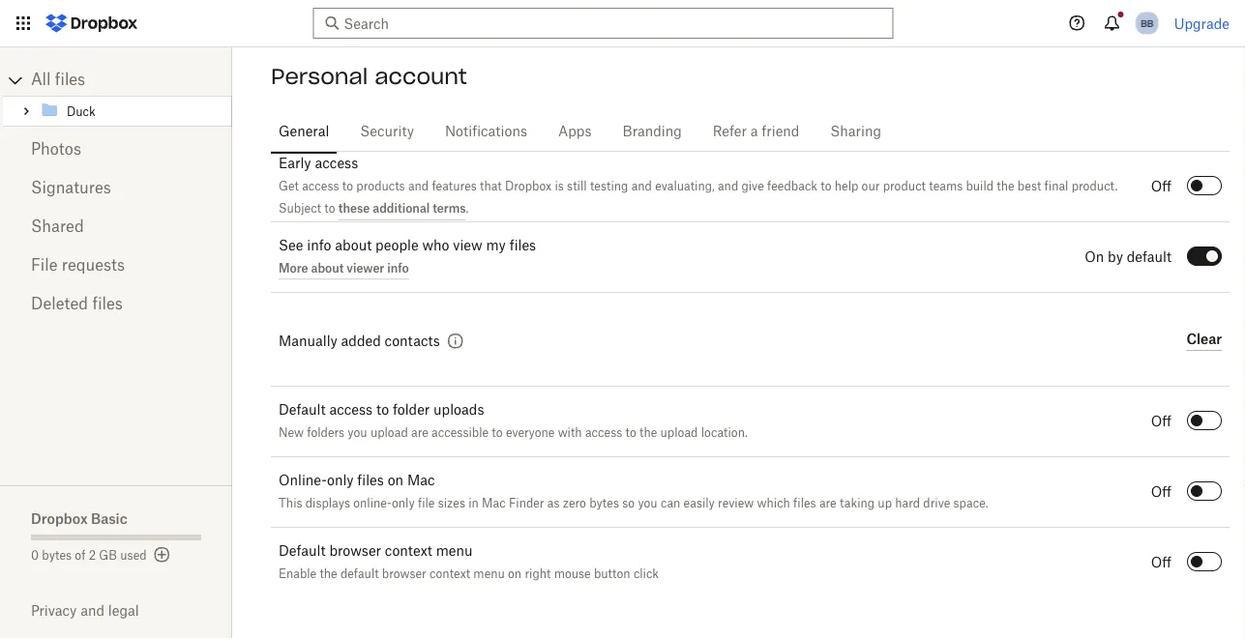 Task type: describe. For each thing, give the bounding box(es) containing it.
default browser context menu
[[279, 545, 473, 559]]

and up the these additional terms .
[[408, 181, 429, 193]]

apps tab
[[551, 108, 600, 155]]

additional
[[373, 201, 430, 216]]

to up these
[[342, 181, 353, 193]]

all
[[31, 73, 51, 88]]

up
[[878, 499, 892, 511]]

to left these
[[325, 204, 335, 215]]

time
[[350, 109, 379, 123]]

1 vertical spatial dropbox
[[31, 511, 88, 527]]

1 vertical spatial info
[[387, 261, 409, 275]]

clear
[[1187, 331, 1223, 348]]

1 vertical spatial about
[[311, 261, 344, 275]]

sizes
[[438, 499, 466, 511]]

everyone
[[506, 428, 555, 440]]

online-only files on mac
[[279, 475, 435, 488]]

mouse
[[554, 570, 591, 581]]

is
[[555, 181, 564, 193]]

product.
[[1072, 181, 1118, 193]]

0 bytes of 2 gb used
[[31, 551, 147, 562]]

best
[[1018, 181, 1042, 193]]

0 vertical spatial menu
[[436, 545, 473, 559]]

deleted
[[31, 297, 88, 313]]

right
[[525, 570, 551, 581]]

review
[[718, 499, 754, 511]]

1 vertical spatial are
[[820, 499, 837, 511]]

default for by
[[1127, 251, 1172, 264]]

deleted files
[[31, 297, 123, 313]]

new folders you upload are accessible to everyone with access to the upload location.
[[279, 428, 748, 440]]

which
[[757, 499, 791, 511]]

view
[[453, 239, 483, 252]]

with
[[558, 428, 582, 440]]

and left give
[[718, 181, 739, 193]]

privacy and legal
[[31, 603, 139, 620]]

file
[[31, 258, 58, 274]]

off for on
[[1152, 486, 1172, 499]]

can
[[661, 499, 681, 511]]

dropbox basic
[[31, 511, 127, 527]]

dropbox inside get access to products and features that dropbox is still testing and evaluating, and give feedback to help our product teams build the best final product. subject to
[[505, 181, 552, 193]]

more
[[279, 261, 308, 275]]

photos
[[31, 142, 81, 158]]

account
[[375, 63, 467, 90]]

personal account
[[271, 63, 467, 90]]

file requests link
[[31, 247, 201, 286]]

all files link
[[31, 65, 232, 96]]

to left "everyone"
[[492, 428, 503, 440]]

on
[[1085, 251, 1105, 264]]

get more space image
[[151, 544, 174, 567]]

testing
[[590, 181, 629, 193]]

gb
[[99, 551, 117, 562]]

requests
[[62, 258, 125, 274]]

upgrade
[[1175, 15, 1230, 31]]

0 vertical spatial browser
[[329, 545, 381, 559]]

see info about people who view my files more about viewer info
[[279, 239, 536, 275]]

manually
[[279, 335, 338, 348]]

drive
[[924, 499, 951, 511]]

feedback
[[768, 181, 818, 193]]

Search text field
[[344, 13, 858, 34]]

friend
[[762, 125, 800, 138]]

tab list containing general
[[271, 106, 1230, 155]]

folders
[[307, 428, 345, 440]]

and right testing
[[632, 181, 652, 193]]

all files
[[31, 73, 85, 88]]

the inside get access to products and features that dropbox is still testing and evaluating, and give feedback to help our product teams build the best final product. subject to
[[997, 181, 1015, 193]]

my
[[486, 239, 506, 252]]

by
[[1108, 251, 1124, 264]]

subject
[[279, 204, 321, 215]]

shared link
[[31, 208, 201, 247]]

these
[[339, 201, 370, 216]]

files right which
[[794, 499, 817, 511]]

default access to folder uploads
[[279, 404, 484, 418]]

finder
[[509, 499, 544, 511]]

files inside tree
[[55, 73, 85, 88]]

default for default browser context menu
[[279, 545, 326, 559]]

added
[[341, 335, 381, 348]]

space.
[[954, 499, 989, 511]]

manually added contacts
[[279, 335, 440, 348]]

these additional terms .
[[339, 201, 469, 216]]

product
[[883, 181, 926, 193]]

legal
[[108, 603, 139, 620]]

get access to products and features that dropbox is still testing and evaluating, and give feedback to help our product teams build the best final product. subject to
[[279, 181, 1118, 215]]

branding tab
[[615, 108, 690, 155]]

terms
[[433, 201, 466, 216]]

used
[[120, 551, 147, 562]]

zero
[[563, 499, 586, 511]]

build
[[966, 181, 994, 193]]

notifications tab
[[438, 108, 535, 155]]

give
[[742, 181, 764, 193]]

general
[[279, 125, 329, 138]]

0 horizontal spatial you
[[348, 428, 367, 440]]

security tab
[[353, 108, 422, 155]]

early access
[[279, 157, 358, 171]]

dropbox logo - go to the homepage image
[[39, 8, 144, 39]]

button
[[594, 570, 631, 581]]

file
[[418, 499, 435, 511]]



Task type: locate. For each thing, give the bounding box(es) containing it.
1 vertical spatial only
[[392, 499, 415, 511]]

automatic time zone
[[279, 109, 413, 123]]

0 vertical spatial about
[[335, 239, 372, 252]]

default for the
[[341, 570, 379, 581]]

0 horizontal spatial menu
[[436, 545, 473, 559]]

folder
[[393, 404, 430, 418]]

files right my
[[510, 239, 536, 252]]

personal
[[271, 63, 368, 90]]

1 vertical spatial on
[[508, 570, 522, 581]]

automatic
[[279, 109, 346, 123]]

evaluating,
[[656, 181, 715, 193]]

teams
[[929, 181, 963, 193]]

files inside see info about people who view my files more about viewer info
[[510, 239, 536, 252]]

0 vertical spatial on
[[388, 475, 404, 488]]

access inside get access to products and features that dropbox is still testing and evaluating, and give feedback to help our product teams build the best final product. subject to
[[302, 181, 339, 193]]

2 upload from the left
[[661, 428, 698, 440]]

1 horizontal spatial only
[[392, 499, 415, 511]]

1 vertical spatial bytes
[[42, 551, 72, 562]]

1 horizontal spatial menu
[[474, 570, 505, 581]]

you right folders
[[348, 428, 367, 440]]

upgrade link
[[1175, 15, 1230, 31]]

2 off from the top
[[1152, 415, 1172, 429]]

1 vertical spatial menu
[[474, 570, 505, 581]]

deleted files link
[[31, 286, 201, 324]]

of
[[75, 551, 86, 562]]

on left right
[[508, 570, 522, 581]]

default up enable
[[279, 545, 326, 559]]

are down folder at bottom left
[[411, 428, 429, 440]]

1 horizontal spatial dropbox
[[505, 181, 552, 193]]

about right more
[[311, 261, 344, 275]]

bytes right the 0
[[42, 551, 72, 562]]

online-
[[279, 475, 327, 488]]

early
[[279, 157, 311, 171]]

who
[[422, 239, 450, 252]]

access right early
[[315, 157, 358, 171]]

1 upload from the left
[[371, 428, 408, 440]]

bytes
[[590, 499, 619, 511], [42, 551, 72, 562]]

upload left location.
[[661, 428, 698, 440]]

get
[[279, 181, 299, 193]]

shared
[[31, 220, 84, 235]]

2 horizontal spatial the
[[997, 181, 1015, 193]]

0 horizontal spatial default
[[341, 570, 379, 581]]

2 default from the top
[[279, 545, 326, 559]]

the left best
[[997, 181, 1015, 193]]

access for get
[[302, 181, 339, 193]]

1 horizontal spatial you
[[638, 499, 658, 511]]

accessible
[[432, 428, 489, 440]]

0 vertical spatial bytes
[[590, 499, 619, 511]]

only left file
[[392, 499, 415, 511]]

4 off from the top
[[1152, 557, 1172, 570]]

off
[[1152, 180, 1172, 194], [1152, 415, 1172, 429], [1152, 486, 1172, 499], [1152, 557, 1172, 570]]

duck
[[67, 106, 96, 118]]

help
[[835, 181, 859, 193]]

menu left right
[[474, 570, 505, 581]]

0 horizontal spatial upload
[[371, 428, 408, 440]]

files up the online-
[[358, 475, 384, 488]]

this
[[279, 499, 303, 511]]

1 horizontal spatial info
[[387, 261, 409, 275]]

0 vertical spatial default
[[1127, 251, 1172, 264]]

1 vertical spatial context
[[430, 570, 471, 581]]

info down people
[[387, 261, 409, 275]]

basic
[[91, 511, 127, 527]]

0 vertical spatial only
[[327, 475, 354, 488]]

access up folders
[[329, 404, 373, 418]]

this displays online-only file sizes in mac finder as zero bytes so you can easily review which files are taking up hard drive space.
[[279, 499, 989, 511]]

still
[[567, 181, 587, 193]]

photos link
[[31, 131, 201, 169]]

click
[[634, 570, 659, 581]]

the right enable
[[320, 570, 337, 581]]

info right see
[[307, 239, 332, 252]]

as
[[548, 499, 560, 511]]

bb button
[[1132, 8, 1163, 39]]

mac right in
[[482, 499, 506, 511]]

only up displays
[[327, 475, 354, 488]]

files right all
[[55, 73, 85, 88]]

access down early access
[[302, 181, 339, 193]]

location.
[[701, 428, 748, 440]]

default
[[279, 404, 326, 418], [279, 545, 326, 559]]

files
[[55, 73, 85, 88], [510, 239, 536, 252], [92, 297, 123, 313], [358, 475, 384, 488], [794, 499, 817, 511]]

1 horizontal spatial mac
[[482, 499, 506, 511]]

bb
[[1141, 17, 1154, 29]]

enable
[[279, 570, 317, 581]]

features
[[432, 181, 477, 193]]

default for default access to folder uploads
[[279, 404, 326, 418]]

dropbox
[[505, 181, 552, 193], [31, 511, 88, 527]]

zone
[[382, 109, 413, 123]]

only
[[327, 475, 354, 488], [392, 499, 415, 511]]

1 horizontal spatial bytes
[[590, 499, 619, 511]]

to right the "with"
[[626, 428, 637, 440]]

1 vertical spatial the
[[640, 428, 658, 440]]

0 vertical spatial dropbox
[[505, 181, 552, 193]]

1 horizontal spatial upload
[[661, 428, 698, 440]]

upload down default access to folder uploads
[[371, 428, 408, 440]]

0 vertical spatial the
[[997, 181, 1015, 193]]

clear button
[[1187, 328, 1223, 351]]

off for folder
[[1152, 415, 1172, 429]]

new
[[279, 428, 304, 440]]

browser down the online-
[[329, 545, 381, 559]]

0 horizontal spatial mac
[[407, 475, 435, 488]]

hard
[[896, 499, 921, 511]]

0 vertical spatial you
[[348, 428, 367, 440]]

these additional terms button
[[339, 197, 466, 220]]

0 horizontal spatial only
[[327, 475, 354, 488]]

enable the default browser context menu on right mouse button click
[[279, 570, 659, 581]]

0 horizontal spatial bytes
[[42, 551, 72, 562]]

viewer
[[347, 261, 385, 275]]

security
[[360, 125, 414, 138]]

signatures
[[31, 181, 111, 197]]

online-
[[354, 499, 392, 511]]

refer a friend tab
[[705, 108, 808, 155]]

default
[[1127, 251, 1172, 264], [341, 570, 379, 581]]

0 horizontal spatial the
[[320, 570, 337, 581]]

dropbox left 'is'
[[505, 181, 552, 193]]

2 vertical spatial the
[[320, 570, 337, 581]]

access for early
[[315, 157, 358, 171]]

general tab
[[271, 108, 337, 155]]

sharing
[[831, 125, 882, 138]]

you right so
[[638, 499, 658, 511]]

1 horizontal spatial default
[[1127, 251, 1172, 264]]

refer a friend
[[713, 125, 800, 138]]

to left help
[[821, 181, 832, 193]]

privacy and legal link
[[31, 603, 232, 620]]

files down the file requests link
[[92, 297, 123, 313]]

dropbox up of
[[31, 511, 88, 527]]

that
[[480, 181, 502, 193]]

access for default
[[329, 404, 373, 418]]

you
[[348, 428, 367, 440], [638, 499, 658, 511]]

1 default from the top
[[279, 404, 326, 418]]

1 vertical spatial mac
[[482, 499, 506, 511]]

default right the by
[[1127, 251, 1172, 264]]

browser down 'default browser context menu' at the left bottom of page
[[382, 570, 427, 581]]

refer
[[713, 125, 747, 138]]

upload
[[371, 428, 408, 440], [661, 428, 698, 440]]

our
[[862, 181, 880, 193]]

the
[[997, 181, 1015, 193], [640, 428, 658, 440], [320, 570, 337, 581]]

0 horizontal spatial dropbox
[[31, 511, 88, 527]]

mac
[[407, 475, 435, 488], [482, 499, 506, 511]]

default down 'default browser context menu' at the left bottom of page
[[341, 570, 379, 581]]

access
[[315, 157, 358, 171], [302, 181, 339, 193], [329, 404, 373, 418], [586, 428, 623, 440]]

menu up enable the default browser context menu on right mouse button click
[[436, 545, 473, 559]]

on up the online-
[[388, 475, 404, 488]]

are
[[411, 428, 429, 440], [820, 499, 837, 511]]

1 vertical spatial browser
[[382, 570, 427, 581]]

notifications
[[445, 125, 528, 138]]

easily
[[684, 499, 715, 511]]

0 horizontal spatial on
[[388, 475, 404, 488]]

about up more about viewer info button
[[335, 239, 372, 252]]

1 vertical spatial default
[[279, 545, 326, 559]]

0 vertical spatial are
[[411, 428, 429, 440]]

so
[[623, 499, 635, 511]]

context down file
[[385, 545, 433, 559]]

contacts
[[385, 335, 440, 348]]

0 vertical spatial info
[[307, 239, 332, 252]]

about
[[335, 239, 372, 252], [311, 261, 344, 275]]

1 off from the top
[[1152, 180, 1172, 194]]

to left folder at bottom left
[[376, 404, 389, 418]]

default up new
[[279, 404, 326, 418]]

context
[[385, 545, 433, 559], [430, 570, 471, 581]]

3 off from the top
[[1152, 486, 1172, 499]]

off for menu
[[1152, 557, 1172, 570]]

and left the legal
[[81, 603, 105, 620]]

and
[[408, 181, 429, 193], [632, 181, 652, 193], [718, 181, 739, 193], [81, 603, 105, 620]]

1 vertical spatial default
[[341, 570, 379, 581]]

mac up file
[[407, 475, 435, 488]]

1 horizontal spatial on
[[508, 570, 522, 581]]

see
[[279, 239, 303, 252]]

1 horizontal spatial are
[[820, 499, 837, 511]]

0 vertical spatial context
[[385, 545, 433, 559]]

products
[[357, 181, 405, 193]]

are left the taking
[[820, 499, 837, 511]]

global header element
[[0, 0, 1246, 47]]

apps
[[559, 125, 592, 138]]

all files tree
[[3, 65, 232, 127]]

tab list
[[271, 106, 1230, 155]]

branding
[[623, 125, 682, 138]]

context down sizes
[[430, 570, 471, 581]]

bytes left so
[[590, 499, 619, 511]]

0 vertical spatial mac
[[407, 475, 435, 488]]

access right the "with"
[[586, 428, 623, 440]]

1 vertical spatial you
[[638, 499, 658, 511]]

0 horizontal spatial info
[[307, 239, 332, 252]]

people
[[376, 239, 419, 252]]

sharing tab
[[823, 108, 890, 155]]

1 horizontal spatial the
[[640, 428, 658, 440]]

0 vertical spatial default
[[279, 404, 326, 418]]

0 horizontal spatial are
[[411, 428, 429, 440]]

the up the this displays online-only file sizes in mac finder as zero bytes so you can easily review which files are taking up hard drive space.
[[640, 428, 658, 440]]



Task type: vqa. For each thing, say whether or not it's contained in the screenshot.
The Share associated with Share files with anyone and control edit or view access.
no



